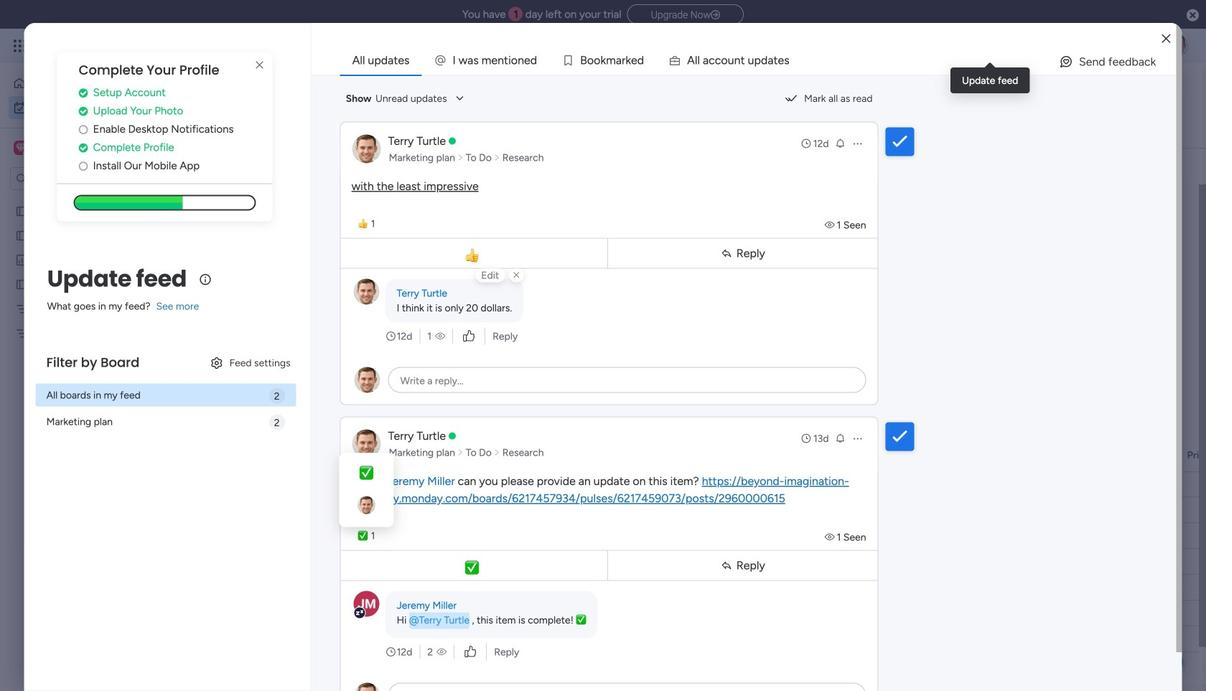 Task type: describe. For each thing, give the bounding box(es) containing it.
2 vertical spatial option
[[0, 199, 183, 201]]

workspace selection element
[[14, 139, 120, 158]]

search image
[[392, 160, 403, 172]]

1 workspace image from the left
[[14, 140, 28, 156]]

v2 like image for leftmost v2 seen image
[[465, 644, 476, 660]]

Search in workspace field
[[30, 171, 120, 187]]

v2 like image for bottommost v2 seen icon
[[463, 328, 475, 344]]

public board image
[[15, 229, 29, 243]]

0 vertical spatial option
[[9, 72, 174, 95]]

select product image
[[13, 39, 27, 53]]

slider arrow image for the topmost v2 seen icon
[[494, 150, 500, 165]]

close image
[[1162, 34, 1170, 44]]

options image for reminder icon
[[852, 433, 863, 444]]

1 vertical spatial tab
[[212, 125, 263, 148]]

1 public board image from the top
[[15, 205, 29, 218]]

2 workspace image from the left
[[16, 140, 26, 156]]

dapulse close image
[[1187, 8, 1199, 23]]

1 horizontal spatial v2 seen image
[[825, 531, 837, 543]]

check circle image
[[79, 87, 88, 98]]



Task type: locate. For each thing, give the bounding box(es) containing it.
1 circle o image from the top
[[79, 124, 88, 135]]

v2 seen image
[[825, 219, 837, 231], [435, 329, 445, 344]]

reminder image
[[835, 433, 846, 444]]

1 vertical spatial options image
[[852, 433, 863, 444]]

1 check circle image from the top
[[79, 106, 88, 117]]

None search field
[[278, 154, 409, 177]]

2 public board image from the top
[[15, 278, 29, 291]]

options image right reminder image
[[852, 138, 863, 149]]

public board image up public board image
[[15, 205, 29, 218]]

slider arrow image
[[457, 150, 464, 165]]

v2 like image
[[463, 328, 475, 344], [465, 644, 476, 660]]

slider arrow image
[[494, 150, 500, 165], [457, 445, 464, 460], [494, 445, 500, 460]]

0 vertical spatial options image
[[852, 138, 863, 149]]

0 vertical spatial v2 seen image
[[825, 531, 837, 543]]

0 horizontal spatial dapulse x slim image
[[251, 57, 268, 74]]

tab
[[340, 46, 422, 75], [212, 125, 263, 148]]

check circle image up search in workspace field
[[79, 142, 88, 153]]

check circle image
[[79, 106, 88, 117], [79, 142, 88, 153]]

options image
[[852, 138, 863, 149], [852, 433, 863, 444]]

2 options image from the top
[[852, 433, 863, 444]]

workspace image
[[14, 140, 28, 156], [16, 140, 26, 156]]

1 options image from the top
[[852, 138, 863, 149]]

terry turtle image
[[1166, 34, 1189, 57]]

0 horizontal spatial tab
[[212, 125, 263, 148]]

2 circle o image from the top
[[79, 161, 88, 171]]

options image right reminder icon
[[852, 433, 863, 444]]

1 vertical spatial v2 like image
[[465, 644, 476, 660]]

public board image down public dashboard icon
[[15, 278, 29, 291]]

0 vertical spatial circle o image
[[79, 124, 88, 135]]

1 vertical spatial check circle image
[[79, 142, 88, 153]]

1 horizontal spatial dapulse x slim image
[[514, 271, 519, 279]]

0 vertical spatial v2 like image
[[463, 328, 475, 344]]

0 horizontal spatial v2 seen image
[[437, 645, 447, 659]]

circle o image
[[79, 124, 88, 135], [79, 161, 88, 171]]

0 horizontal spatial v2 seen image
[[435, 329, 445, 344]]

0 vertical spatial check circle image
[[79, 106, 88, 117]]

tab list
[[340, 46, 1176, 75]]

1 vertical spatial v2 seen image
[[437, 645, 447, 659]]

0 vertical spatial public board image
[[15, 205, 29, 218]]

2 check circle image from the top
[[79, 142, 88, 153]]

public dashboard image
[[15, 253, 29, 267]]

1 vertical spatial public board image
[[15, 278, 29, 291]]

dapulse x slim image
[[251, 57, 268, 74], [514, 271, 519, 279]]

1 vertical spatial circle o image
[[79, 161, 88, 171]]

1 horizontal spatial tab
[[340, 46, 422, 75]]

options image for reminder image
[[852, 138, 863, 149]]

column header
[[719, 443, 869, 467]]

see plans image
[[238, 38, 251, 54]]

1 horizontal spatial v2 seen image
[[825, 219, 837, 231]]

1 vertical spatial option
[[9, 96, 174, 119]]

slider arrow image for the right v2 seen image
[[494, 445, 500, 460]]

1 vertical spatial dapulse x slim image
[[514, 271, 519, 279]]

give feedback image
[[1059, 55, 1073, 69]]

0 vertical spatial dapulse x slim image
[[251, 57, 268, 74]]

0 vertical spatial v2 seen image
[[825, 219, 837, 231]]

check circle image down check circle image
[[79, 106, 88, 117]]

list box
[[0, 196, 183, 540]]

0 vertical spatial tab
[[340, 46, 422, 75]]

1 vertical spatial v2 seen image
[[435, 329, 445, 344]]

v2 seen image
[[825, 531, 837, 543], [437, 645, 447, 659]]

circle o image down workspace selection element
[[79, 161, 88, 171]]

option
[[9, 72, 174, 95], [9, 96, 174, 119], [0, 199, 183, 201]]

circle o image up workspace selection element
[[79, 124, 88, 135]]

reminder image
[[835, 137, 846, 149]]

dapulse rightstroke image
[[711, 10, 720, 20]]

Filter dashboard by text search field
[[278, 154, 409, 177]]

public board image
[[15, 205, 29, 218], [15, 278, 29, 291]]



Task type: vqa. For each thing, say whether or not it's contained in the screenshot.
the right 'SLIDER ARROW' icon
no



